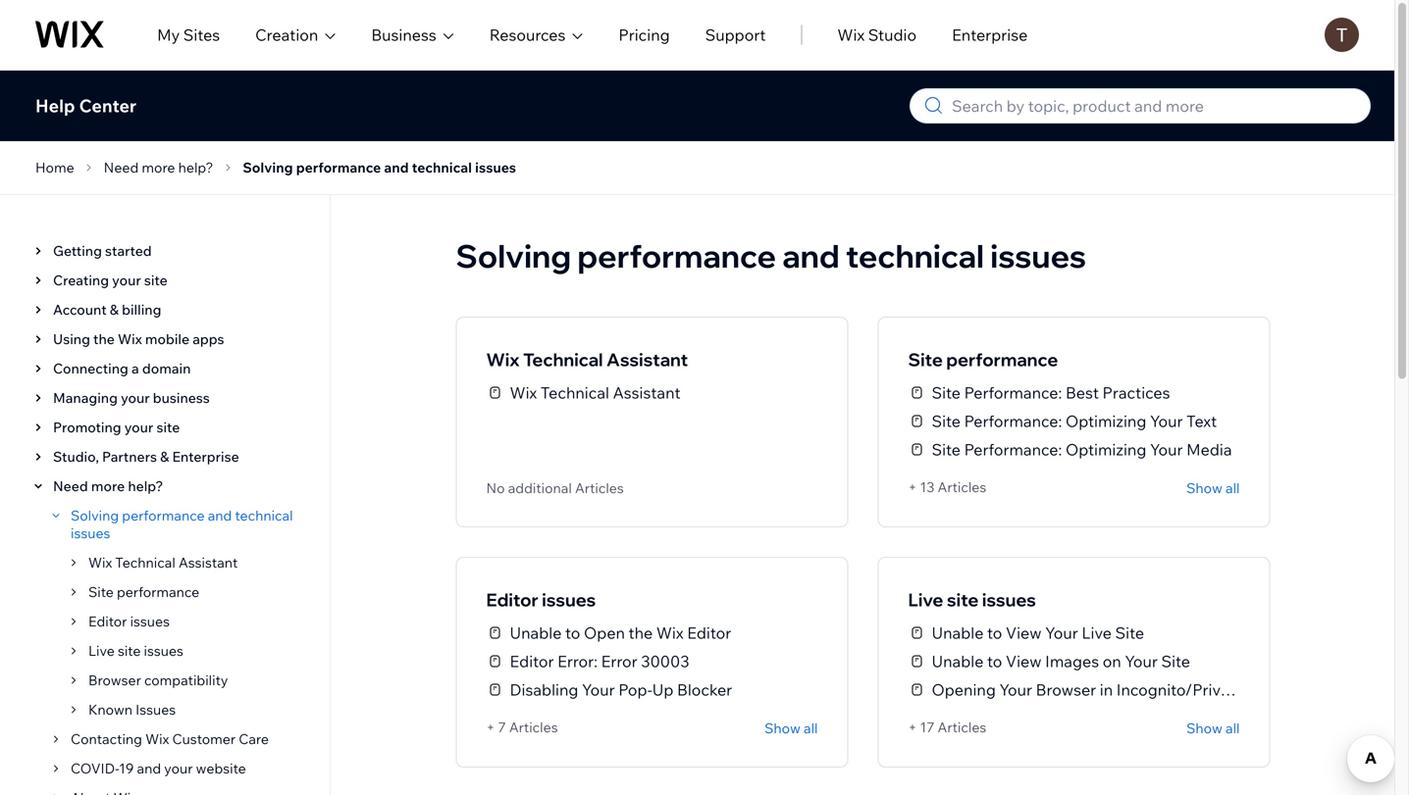 Task type: describe. For each thing, give the bounding box(es) containing it.
covid-19 and your website link
[[65, 761, 246, 778]]

support link
[[705, 23, 766, 47]]

performance inside solving performance and technical issues
[[122, 507, 205, 525]]

no
[[486, 480, 505, 497]]

live site issues link inside list item
[[82, 643, 183, 661]]

account
[[53, 301, 107, 318]]

articles right additional
[[575, 480, 624, 497]]

need inside 'list item'
[[53, 478, 88, 495]]

started
[[105, 242, 152, 260]]

optimizing for text
[[1066, 412, 1147, 431]]

1 horizontal spatial help?
[[178, 159, 213, 176]]

1 horizontal spatial live
[[908, 589, 944, 611]]

issues inside solving performance and technical issues
[[71, 525, 110, 542]]

known issues
[[88, 702, 176, 719]]

disabling
[[510, 681, 579, 700]]

connecting
[[53, 360, 128, 377]]

site inside site performance: optimizing your text link
[[932, 412, 961, 431]]

19
[[119, 761, 134, 778]]

assistant for "wix technical assistant" link inside wix technical assistant "list item"
[[179, 555, 238, 572]]

0 vertical spatial need more help? link
[[98, 156, 219, 180]]

0 vertical spatial wix technical assistant link
[[486, 347, 818, 373]]

covid-19 and your website list item
[[41, 755, 312, 784]]

show all for editor issues
[[765, 720, 818, 738]]

center
[[79, 95, 137, 117]]

+ 17 articles
[[908, 719, 987, 737]]

live site issues list item
[[59, 637, 312, 666]]

incognito/private
[[1117, 681, 1244, 700]]

performance: for site performance: optimizing your media
[[964, 440, 1062, 460]]

contacting wix customer care link
[[65, 731, 269, 749]]

in
[[1100, 681, 1113, 700]]

1 vertical spatial wix technical assistant
[[510, 383, 681, 403]]

creation button
[[255, 23, 336, 47]]

to up opening
[[987, 652, 1003, 672]]

site up unable to view your live site link
[[947, 589, 979, 611]]

creating
[[53, 272, 109, 289]]

connecting a domain
[[53, 360, 191, 377]]

media
[[1187, 440, 1232, 460]]

1 vertical spatial solving performance and technical issues
[[456, 236, 1087, 276]]

view for your
[[1006, 624, 1042, 643]]

your inside site performance: optimizing your text link
[[1150, 412, 1183, 431]]

2 horizontal spatial solving
[[456, 236, 571, 276]]

articles for live site issues
[[938, 719, 987, 737]]

mobile
[[145, 331, 189, 348]]

my sites link
[[157, 23, 220, 47]]

pop-
[[619, 681, 652, 700]]

editor inside list item
[[88, 613, 127, 631]]

unable to view images on your site link
[[908, 648, 1191, 676]]

connecting a domain link
[[47, 360, 191, 378]]

editor issues inside list item
[[88, 613, 170, 631]]

managing your business
[[53, 390, 210, 407]]

promoting your site link
[[47, 419, 180, 437]]

to for site
[[987, 624, 1003, 643]]

0 vertical spatial solving performance and technical issues
[[243, 159, 516, 176]]

unable for issues
[[510, 624, 562, 643]]

on
[[1103, 652, 1122, 672]]

images
[[1045, 652, 1099, 672]]

pricing link
[[619, 23, 670, 47]]

assistant for topmost "wix technical assistant" link
[[607, 349, 688, 371]]

browsing
[[1248, 681, 1316, 700]]

solving inside solving performance and technical issues
[[71, 507, 119, 525]]

compatibility
[[144, 672, 228, 689]]

known issues link
[[82, 702, 176, 719]]

1 horizontal spatial browser
[[1036, 681, 1097, 700]]

studio, partners & enterprise
[[53, 449, 239, 466]]

studio, partners & enterprise link
[[47, 449, 239, 466]]

resources
[[490, 25, 566, 45]]

editor issues list item
[[59, 608, 312, 637]]

getting
[[53, 242, 102, 260]]

browser compatibility
[[88, 672, 228, 689]]

Search by topic, product and more field
[[946, 89, 1358, 123]]

customer
[[172, 731, 236, 748]]

home
[[35, 159, 74, 176]]

0 vertical spatial technical
[[412, 159, 472, 176]]

0 vertical spatial need more help?
[[104, 159, 213, 176]]

help center
[[35, 95, 137, 117]]

account & billing link
[[47, 301, 161, 319]]

creating your site link
[[47, 272, 168, 290]]

+ 7 articles
[[486, 719, 558, 737]]

managing
[[53, 390, 118, 407]]

error
[[601, 652, 638, 672]]

site inside unable to view your live site link
[[1116, 624, 1144, 643]]

business button
[[371, 23, 454, 47]]

account & billing
[[53, 301, 161, 318]]

and inside solving performance and technical issues
[[208, 507, 232, 525]]

promoting your site list item
[[24, 413, 312, 443]]

wix technical assistant list item
[[59, 549, 312, 578]]

site performance: optimizing your media link
[[908, 436, 1232, 464]]

disabling your pop-up blocker
[[510, 681, 732, 700]]

1 horizontal spatial site performance link
[[908, 347, 1240, 373]]

mode
[[1319, 681, 1362, 700]]

site performance: best practices
[[932, 383, 1170, 403]]

need more help? inside 'list item'
[[53, 478, 163, 495]]

30003
[[641, 652, 690, 672]]

articles for editor issues
[[509, 719, 558, 737]]

browser inside "link"
[[88, 672, 141, 689]]

to for issues
[[565, 624, 580, 643]]

practices
[[1103, 383, 1170, 403]]

wix studio link
[[838, 23, 917, 47]]

billing
[[122, 301, 161, 318]]

known issues list item
[[59, 696, 312, 725]]

covid-
[[71, 761, 119, 778]]

issues
[[136, 702, 176, 719]]

site performance list item
[[59, 578, 312, 608]]

no additional articles
[[486, 480, 624, 497]]

1 vertical spatial wix technical assistant link
[[486, 379, 681, 407]]

view for images
[[1006, 652, 1042, 672]]

covid-19 and your website
[[71, 761, 246, 778]]

contacting
[[71, 731, 142, 748]]

connecting a domain list item
[[24, 354, 312, 384]]

getting started
[[53, 242, 152, 260]]

list item containing solving performance and technical issues
[[41, 502, 312, 725]]

site inside 'unable to view images on your site' link
[[1162, 652, 1191, 672]]

site down managing your business list item
[[157, 419, 180, 436]]

my
[[157, 25, 180, 45]]

all for live site issues
[[1226, 720, 1240, 738]]

apps
[[193, 331, 224, 348]]

best
[[1066, 383, 1099, 403]]

a
[[132, 360, 139, 377]]

1 vertical spatial technical
[[846, 236, 984, 276]]

wix technical assistant for topmost "wix technical assistant" link
[[486, 349, 688, 371]]

+ for site performance
[[908, 479, 917, 496]]

1 horizontal spatial live site issues
[[908, 589, 1036, 611]]

site performance: optimizing your media
[[932, 440, 1232, 460]]

business
[[371, 25, 437, 45]]

website
[[196, 761, 246, 778]]

editor error: error 30003
[[510, 652, 690, 672]]

show all link for site performance
[[1187, 479, 1240, 498]]

1 horizontal spatial editor issues
[[486, 589, 596, 611]]

your inside disabling your pop-up blocker link
[[582, 681, 615, 700]]

issues inside list item
[[130, 613, 170, 631]]

home link
[[29, 156, 80, 180]]

show for live site issues
[[1187, 720, 1223, 738]]

site performance: optimizing your text
[[932, 412, 1217, 431]]

issues inside list item
[[144, 643, 183, 660]]

editor issues link inside list item
[[82, 613, 170, 631]]

your inside 'unable to view images on your site' link
[[1125, 652, 1158, 672]]

sites
[[183, 25, 220, 45]]

your for managing
[[121, 390, 150, 407]]

browser compatibility list item
[[59, 666, 312, 696]]

getting started link
[[47, 242, 152, 260]]



Task type: locate. For each thing, give the bounding box(es) containing it.
studio
[[868, 25, 917, 45]]

performance: inside site performance: best practices link
[[964, 383, 1062, 403]]

1 vertical spatial more
[[91, 478, 125, 495]]

1 horizontal spatial need
[[104, 159, 139, 176]]

browser up known
[[88, 672, 141, 689]]

your up unable to view images on your site
[[1045, 624, 1078, 643]]

1 vertical spatial technical
[[541, 383, 609, 403]]

enterprise down promoting your site list item
[[172, 449, 239, 466]]

1 horizontal spatial live site issues link
[[908, 588, 1240, 613]]

1 vertical spatial live site issues link
[[82, 643, 183, 661]]

your inside list item
[[112, 272, 141, 289]]

more up "getting started" "list item"
[[142, 159, 175, 176]]

profile image image
[[1325, 18, 1359, 52]]

0 horizontal spatial technical
[[235, 507, 293, 525]]

the
[[93, 331, 115, 348], [629, 624, 653, 643]]

1 vertical spatial editor issues
[[88, 613, 170, 631]]

technical
[[523, 349, 603, 371], [541, 383, 609, 403], [115, 555, 175, 572]]

your for creating
[[112, 272, 141, 289]]

need more help? down partners
[[53, 478, 163, 495]]

managing your business link
[[47, 390, 210, 407]]

support
[[705, 25, 766, 45]]

2 vertical spatial assistant
[[179, 555, 238, 572]]

1 horizontal spatial enterprise
[[952, 25, 1028, 45]]

0 horizontal spatial solving
[[71, 507, 119, 525]]

0 horizontal spatial &
[[110, 301, 119, 318]]

1 optimizing from the top
[[1066, 412, 1147, 431]]

technical for "wix technical assistant" link inside wix technical assistant "list item"
[[115, 555, 175, 572]]

browser compatibility link
[[82, 672, 228, 690]]

more down partners
[[91, 478, 125, 495]]

help? inside 'list item'
[[128, 478, 163, 495]]

2 horizontal spatial technical
[[846, 236, 984, 276]]

more inside 'list item'
[[91, 478, 125, 495]]

performance: down site performance: best practices link
[[964, 412, 1062, 431]]

optimizing for media
[[1066, 440, 1147, 460]]

1 vertical spatial live site issues
[[88, 643, 183, 660]]

+ for live site issues
[[908, 719, 917, 737]]

your down 'unable to view images on your site' link
[[1000, 681, 1033, 700]]

site inside "site performance: optimizing your media" link
[[932, 440, 961, 460]]

editor issues link up 'browser compatibility' "link"
[[82, 613, 170, 631]]

live site issues inside list item
[[88, 643, 183, 660]]

17
[[920, 719, 935, 737]]

unable
[[510, 624, 562, 643], [932, 624, 984, 643], [932, 652, 984, 672]]

+ left 7
[[486, 719, 495, 737]]

1 horizontal spatial site performance
[[908, 349, 1058, 371]]

site down "getting started" "list item"
[[144, 272, 168, 289]]

live up opening
[[908, 589, 944, 611]]

site performance: optimizing your text link
[[908, 407, 1217, 436]]

2 vertical spatial solving performance and technical issues
[[71, 507, 293, 542]]

enterprise right studio
[[952, 25, 1028, 45]]

assistant
[[607, 349, 688, 371], [613, 383, 681, 403], [179, 555, 238, 572]]

need down studio,
[[53, 478, 88, 495]]

need more help? down center
[[104, 159, 213, 176]]

your inside 'list item'
[[164, 761, 193, 778]]

0 horizontal spatial help?
[[128, 478, 163, 495]]

need more help? link down partners
[[47, 478, 163, 496]]

13
[[920, 479, 935, 496]]

additional
[[508, 480, 572, 497]]

wix technical assistant link inside wix technical assistant "list item"
[[82, 555, 238, 572]]

business
[[153, 390, 210, 407]]

2 optimizing from the top
[[1066, 440, 1147, 460]]

the up error
[[629, 624, 653, 643]]

0 horizontal spatial the
[[93, 331, 115, 348]]

0 vertical spatial optimizing
[[1066, 412, 1147, 431]]

0 vertical spatial live site issues
[[908, 589, 1036, 611]]

wix technical assistant inside "list item"
[[88, 555, 238, 572]]

enterprise
[[952, 25, 1028, 45], [172, 449, 239, 466]]

site performance: best practices link
[[908, 379, 1170, 407]]

1 vertical spatial &
[[160, 449, 169, 466]]

site inside list item
[[144, 272, 168, 289]]

wix technical assistant
[[486, 349, 688, 371], [510, 383, 681, 403], [88, 555, 238, 572]]

technical inside solving performance and technical issues
[[235, 507, 293, 525]]

& down promoting your site list item
[[160, 449, 169, 466]]

0 vertical spatial enterprise
[[952, 25, 1028, 45]]

your down contacting wix customer care list item
[[164, 761, 193, 778]]

all
[[1226, 480, 1240, 497], [804, 720, 818, 738], [1226, 720, 1240, 738]]

1 vertical spatial the
[[629, 624, 653, 643]]

0 vertical spatial performance:
[[964, 383, 1062, 403]]

1 vertical spatial enterprise
[[172, 449, 239, 466]]

articles
[[938, 479, 987, 496], [575, 480, 624, 497], [509, 719, 558, 737], [938, 719, 987, 737]]

your inside opening your browser in incognito/private browsing mode link
[[1000, 681, 1033, 700]]

2 vertical spatial wix technical assistant
[[88, 555, 238, 572]]

your down "started"
[[112, 272, 141, 289]]

performance
[[296, 159, 381, 176], [577, 236, 776, 276], [946, 349, 1058, 371], [122, 507, 205, 525], [117, 584, 199, 601]]

need down center
[[104, 159, 139, 176]]

performance: down site performance: optimizing your text link
[[964, 440, 1062, 460]]

help
[[35, 95, 75, 117]]

your inside unable to view your live site link
[[1045, 624, 1078, 643]]

articles right 17
[[938, 719, 987, 737]]

using
[[53, 331, 90, 348]]

0 horizontal spatial enterprise
[[172, 449, 239, 466]]

0 horizontal spatial site performance
[[88, 584, 199, 601]]

your up studio, partners & enterprise link
[[124, 419, 153, 436]]

2 vertical spatial solving
[[71, 507, 119, 525]]

your down editor error: error 30003
[[582, 681, 615, 700]]

browser down unable to view images on your site
[[1036, 681, 1097, 700]]

1 performance: from the top
[[964, 383, 1062, 403]]

0 vertical spatial assistant
[[607, 349, 688, 371]]

0 vertical spatial &
[[110, 301, 119, 318]]

using the wix mobile apps
[[53, 331, 224, 348]]

and
[[384, 159, 409, 176], [782, 236, 840, 276], [208, 507, 232, 525], [137, 761, 161, 778]]

the inside "link"
[[93, 331, 115, 348]]

performance: for site performance: optimizing your text
[[964, 412, 1062, 431]]

0 horizontal spatial browser
[[88, 672, 141, 689]]

studio, partners & enterprise list item
[[24, 443, 312, 472]]

0 vertical spatial solving
[[243, 159, 293, 176]]

articles right 13
[[938, 479, 987, 496]]

site performance link inside list item
[[82, 584, 199, 602]]

text
[[1187, 412, 1217, 431]]

editor error: error 30003 link
[[486, 648, 690, 676]]

1 horizontal spatial the
[[629, 624, 653, 643]]

1 vertical spatial site performance link
[[82, 584, 199, 602]]

live
[[908, 589, 944, 611], [1082, 624, 1112, 643], [88, 643, 115, 660]]

editor issues down site performance list item
[[88, 613, 170, 631]]

using the wix mobile apps list item
[[24, 325, 312, 354]]

1 vertical spatial site performance
[[88, 584, 199, 601]]

editor issues link
[[486, 588, 818, 613], [82, 613, 170, 631]]

+ left 17
[[908, 719, 917, 737]]

performance: up site performance: optimizing your text link
[[964, 383, 1062, 403]]

your left media
[[1150, 440, 1183, 460]]

pricing
[[619, 25, 670, 45]]

0 vertical spatial editor issues
[[486, 589, 596, 611]]

show all link for live site issues
[[1187, 719, 1240, 738]]

your for promoting
[[124, 419, 153, 436]]

list item
[[24, 472, 312, 796], [41, 502, 312, 725], [41, 784, 312, 796]]

performance:
[[964, 383, 1062, 403], [964, 412, 1062, 431], [964, 440, 1062, 460]]

0 vertical spatial site performance
[[908, 349, 1058, 371]]

performance inside site performance list item
[[117, 584, 199, 601]]

unable to view your live site
[[932, 624, 1144, 643]]

0 horizontal spatial need
[[53, 478, 88, 495]]

1 vertical spatial need more help? link
[[47, 478, 163, 496]]

solving performance and technical issues
[[243, 159, 516, 176], [456, 236, 1087, 276], [71, 507, 293, 542]]

wix
[[838, 25, 865, 45], [118, 331, 142, 348], [486, 349, 520, 371], [510, 383, 537, 403], [88, 555, 112, 572], [656, 624, 684, 643], [145, 731, 169, 748]]

unable to open the wix editor
[[510, 624, 731, 643]]

help? up "getting started" "list item"
[[178, 159, 213, 176]]

live inside list item
[[88, 643, 115, 660]]

up
[[652, 681, 674, 700]]

1 vertical spatial assistant
[[613, 383, 681, 403]]

site performance link up editor issues list item
[[82, 584, 199, 602]]

promoting
[[53, 419, 121, 436]]

& inside list item
[[160, 449, 169, 466]]

performance: inside "site performance: optimizing your media" link
[[964, 440, 1062, 460]]

show all for site performance
[[1187, 480, 1240, 497]]

1 horizontal spatial solving
[[243, 159, 293, 176]]

0 horizontal spatial live
[[88, 643, 115, 660]]

& inside list item
[[110, 301, 119, 318]]

1 horizontal spatial more
[[142, 159, 175, 176]]

2 horizontal spatial live
[[1082, 624, 1112, 643]]

1 vertical spatial performance:
[[964, 412, 1062, 431]]

all for site performance
[[1226, 480, 1240, 497]]

your
[[112, 272, 141, 289], [121, 390, 150, 407], [124, 419, 153, 436], [164, 761, 193, 778]]

0 vertical spatial wix technical assistant
[[486, 349, 688, 371]]

need
[[104, 159, 139, 176], [53, 478, 88, 495]]

articles for site performance
[[938, 479, 987, 496]]

site performance link up 'best'
[[908, 347, 1240, 373]]

unable to view your live site link
[[908, 619, 1144, 648]]

wix technical assistant link
[[486, 347, 818, 373], [486, 379, 681, 407], [82, 555, 238, 572]]

articles right 7
[[509, 719, 558, 737]]

unable to view images on your site
[[932, 652, 1191, 672]]

unable for site
[[932, 624, 984, 643]]

performance: inside site performance: optimizing your text link
[[964, 412, 1062, 431]]

disabling your pop-up blocker link
[[486, 676, 732, 705]]

1 vertical spatial solving
[[456, 236, 571, 276]]

help? down studio, partners & enterprise link
[[128, 478, 163, 495]]

view down unable to view your live site link
[[1006, 652, 1042, 672]]

site performance down wix technical assistant "list item" on the left of the page
[[88, 584, 199, 601]]

list item containing need more help?
[[24, 472, 312, 796]]

technical
[[412, 159, 472, 176], [846, 236, 984, 276], [235, 507, 293, 525]]

1 vertical spatial need more help?
[[53, 478, 163, 495]]

2 performance: from the top
[[964, 412, 1062, 431]]

editor issues up open
[[486, 589, 596, 611]]

partners
[[102, 449, 157, 466]]

known
[[88, 702, 133, 719]]

using the wix mobile apps link
[[47, 331, 224, 348]]

+ 13 articles
[[908, 479, 987, 496]]

1 horizontal spatial &
[[160, 449, 169, 466]]

view up 'unable to view images on your site' link
[[1006, 624, 1042, 643]]

issues
[[475, 159, 516, 176], [991, 236, 1087, 276], [71, 525, 110, 542], [542, 589, 596, 611], [982, 589, 1036, 611], [130, 613, 170, 631], [144, 643, 183, 660]]

1 horizontal spatial editor issues link
[[486, 588, 818, 613]]

account & billing list item
[[24, 295, 312, 325]]

1 vertical spatial view
[[1006, 652, 1042, 672]]

opening your browser in incognito/private browsing mode link
[[908, 676, 1362, 705]]

2 vertical spatial wix technical assistant link
[[82, 555, 238, 572]]

technical inside wix technical assistant "list item"
[[115, 555, 175, 572]]

all for editor issues
[[804, 720, 818, 738]]

show for site performance
[[1187, 480, 1223, 497]]

1 view from the top
[[1006, 624, 1042, 643]]

+ left 13
[[908, 479, 917, 496]]

0 horizontal spatial editor issues link
[[82, 613, 170, 631]]

0 horizontal spatial live site issues
[[88, 643, 183, 660]]

3 performance: from the top
[[964, 440, 1062, 460]]

care
[[239, 731, 269, 748]]

0 vertical spatial need
[[104, 159, 139, 176]]

1 vertical spatial need
[[53, 478, 88, 495]]

optimizing down 'best'
[[1066, 412, 1147, 431]]

wix technical assistant for "wix technical assistant" link inside wix technical assistant "list item"
[[88, 555, 238, 572]]

managing your business list item
[[24, 384, 312, 413]]

and inside list item
[[137, 761, 161, 778]]

show for editor issues
[[765, 720, 801, 738]]

site performance
[[908, 349, 1058, 371], [88, 584, 199, 601]]

site inside site performance: best practices link
[[932, 383, 961, 403]]

2 vertical spatial technical
[[235, 507, 293, 525]]

live up the on at the right of the page
[[1082, 624, 1112, 643]]

creation
[[255, 25, 318, 45]]

2 view from the top
[[1006, 652, 1042, 672]]

live up known
[[88, 643, 115, 660]]

0 vertical spatial help?
[[178, 159, 213, 176]]

live site issues link
[[908, 588, 1240, 613], [82, 643, 183, 661]]

show all for live site issues
[[1187, 720, 1240, 738]]

0 horizontal spatial live site issues link
[[82, 643, 183, 661]]

0 vertical spatial more
[[142, 159, 175, 176]]

editor
[[486, 589, 539, 611], [88, 613, 127, 631], [687, 624, 731, 643], [510, 652, 554, 672]]

0 vertical spatial view
[[1006, 624, 1042, 643]]

open
[[584, 624, 625, 643]]

live site issues link up unable to view your live site
[[908, 588, 1240, 613]]

1 horizontal spatial technical
[[412, 159, 472, 176]]

0 horizontal spatial editor issues
[[88, 613, 170, 631]]

need more help? link down center
[[98, 156, 219, 180]]

site performance up site performance: best practices link
[[908, 349, 1058, 371]]

the down "account & billing" link
[[93, 331, 115, 348]]

assistant inside "list item"
[[179, 555, 238, 572]]

solving
[[243, 159, 293, 176], [456, 236, 571, 276], [71, 507, 119, 525]]

show all link for editor issues
[[765, 719, 818, 738]]

performance: for site performance: best practices
[[964, 383, 1062, 403]]

1 vertical spatial help?
[[128, 478, 163, 495]]

optimizing
[[1066, 412, 1147, 431], [1066, 440, 1147, 460]]

getting started list item
[[24, 237, 312, 266]]

your left text at the right of page
[[1150, 412, 1183, 431]]

live site issues up 'browser compatibility' "link"
[[88, 643, 183, 660]]

+ for editor issues
[[486, 719, 495, 737]]

0 vertical spatial the
[[93, 331, 115, 348]]

my sites
[[157, 25, 220, 45]]

contacting wix customer care list item
[[41, 725, 312, 755]]

0 vertical spatial site performance link
[[908, 347, 1240, 373]]

your up opening your browser in incognito/private browsing mode
[[1125, 652, 1158, 672]]

2 vertical spatial performance:
[[964, 440, 1062, 460]]

1 vertical spatial optimizing
[[1066, 440, 1147, 460]]

to up 'unable to view images on your site' link
[[987, 624, 1003, 643]]

blocker
[[677, 681, 732, 700]]

opening
[[932, 681, 996, 700]]

site inside site performance list item
[[88, 584, 114, 601]]

optimizing down the site performance: optimizing your text
[[1066, 440, 1147, 460]]

0 horizontal spatial site performance link
[[82, 584, 199, 602]]

promoting your site
[[53, 419, 180, 436]]

& left billing
[[110, 301, 119, 318]]

domain
[[142, 360, 191, 377]]

your down the a
[[121, 390, 150, 407]]

wix inside "link"
[[118, 331, 142, 348]]

live site issues up unable to view your live site link
[[908, 589, 1036, 611]]

live site issues link up 'browser compatibility' "link"
[[82, 643, 183, 661]]

to up "error:"
[[565, 624, 580, 643]]

0 vertical spatial technical
[[523, 349, 603, 371]]

wix studio
[[838, 25, 917, 45]]

technical for topmost "wix technical assistant" link
[[523, 349, 603, 371]]

editor issues link up unable to open the wix editor
[[486, 588, 818, 613]]

wix inside "list item"
[[88, 555, 112, 572]]

help center link
[[35, 95, 137, 117]]

site inside 'list item'
[[118, 643, 141, 660]]

site up 'browser compatibility' "link"
[[118, 643, 141, 660]]

your inside "site performance: optimizing your media" link
[[1150, 440, 1183, 460]]

studio,
[[53, 449, 99, 466]]

enterprise inside list item
[[172, 449, 239, 466]]

0 vertical spatial live site issues link
[[908, 588, 1240, 613]]

show all
[[1187, 480, 1240, 497], [765, 720, 818, 738], [1187, 720, 1240, 738]]

creating your site list item
[[24, 266, 312, 295]]

2 vertical spatial technical
[[115, 555, 175, 572]]

0 horizontal spatial more
[[91, 478, 125, 495]]

unable to open the wix editor link
[[486, 619, 731, 648]]

site performance link
[[908, 347, 1240, 373], [82, 584, 199, 602]]

site performance inside list item
[[88, 584, 199, 601]]



Task type: vqa. For each thing, say whether or not it's contained in the screenshot.


